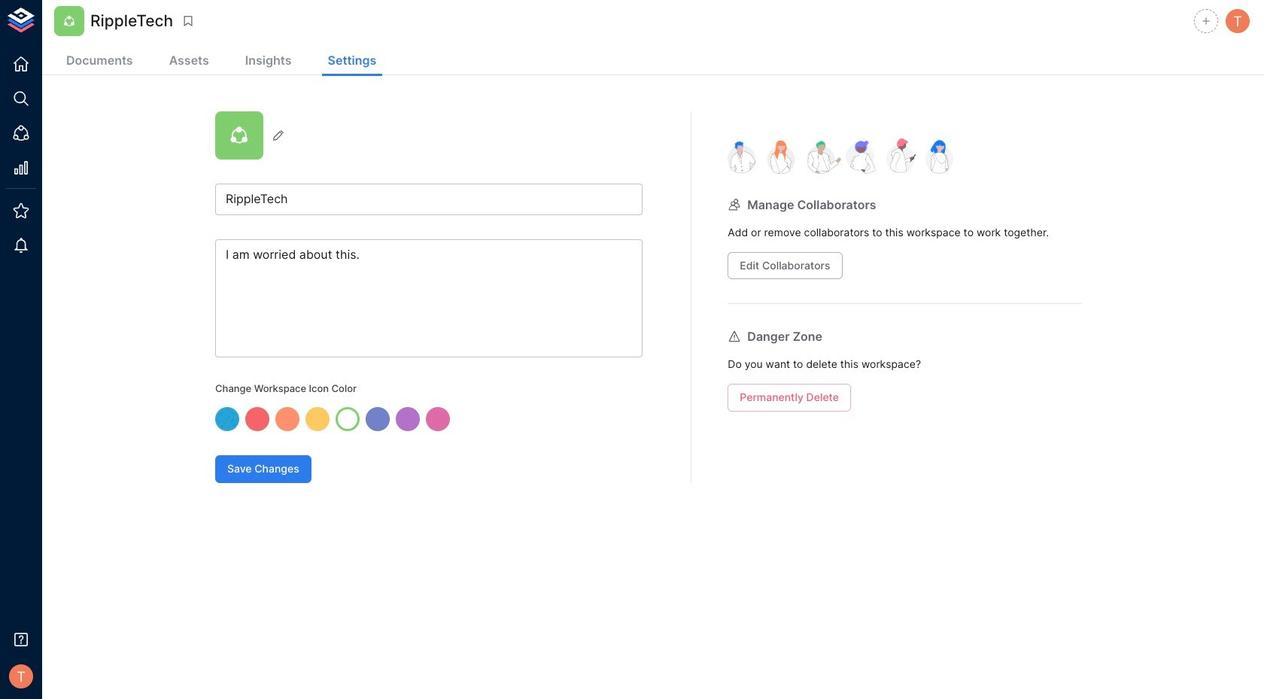 Task type: describe. For each thing, give the bounding box(es) containing it.
Workspace notes are visible to all members and guests. text field
[[215, 239, 643, 358]]

bookmark image
[[182, 14, 195, 28]]



Task type: locate. For each thing, give the bounding box(es) containing it.
Workspace Name text field
[[215, 184, 643, 215]]



Task type: vqa. For each thing, say whether or not it's contained in the screenshot.
Bookmark icon on the left of page
yes



